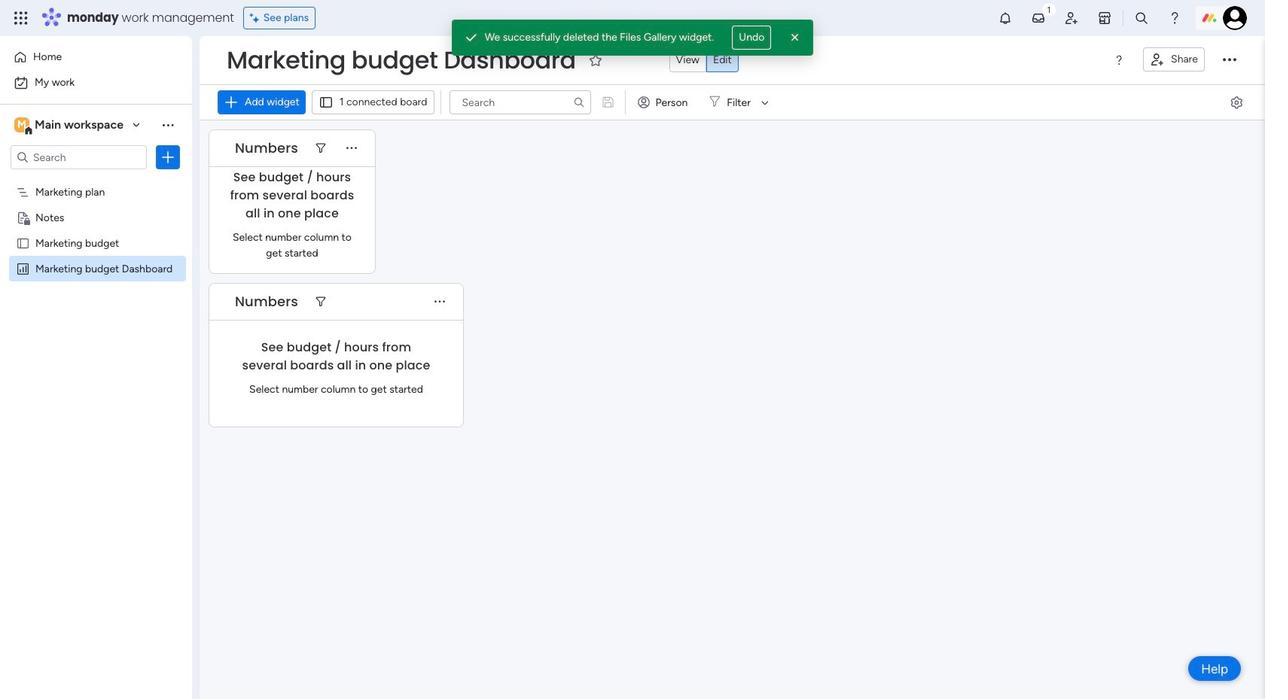 Task type: describe. For each thing, give the bounding box(es) containing it.
arrow down image
[[756, 93, 774, 111]]

Search in workspace field
[[32, 149, 126, 166]]

add to favorites image
[[588, 52, 603, 67]]

search image
[[573, 96, 585, 108]]

update feed image
[[1031, 11, 1046, 26]]

display modes group
[[669, 48, 739, 72]]

monday marketplace image
[[1097, 11, 1112, 26]]

2 vertical spatial option
[[0, 178, 192, 181]]

see plans image
[[250, 10, 263, 26]]

1 image
[[1042, 1, 1056, 18]]

private board image
[[16, 210, 30, 224]]

share image
[[1150, 52, 1165, 67]]

menu image
[[1113, 54, 1125, 66]]

workspace selection element
[[14, 116, 126, 136]]

more dots image
[[435, 296, 445, 308]]

invite members image
[[1064, 11, 1079, 26]]

notifications image
[[998, 11, 1013, 26]]



Task type: vqa. For each thing, say whether or not it's contained in the screenshot.
Search icon
yes



Task type: locate. For each thing, give the bounding box(es) containing it.
search everything image
[[1134, 11, 1149, 26]]

settings image
[[1229, 95, 1244, 110]]

1 vertical spatial option
[[9, 71, 183, 95]]

help image
[[1167, 11, 1182, 26]]

public board image
[[16, 236, 30, 250]]

select product image
[[14, 11, 29, 26]]

0 vertical spatial option
[[9, 45, 183, 69]]

kendall parks image
[[1223, 6, 1247, 30]]

workspace options image
[[160, 117, 175, 132]]

more dots image
[[346, 143, 357, 154]]

options image
[[160, 150, 175, 165]]

alert
[[452, 20, 814, 56]]

workspace image
[[14, 117, 29, 133]]

close image
[[788, 30, 803, 45]]

public dashboard image
[[16, 261, 30, 276]]

Filter dashboard by text search field
[[449, 90, 591, 114]]

more options image
[[1223, 53, 1237, 67]]

list box
[[0, 176, 192, 485]]

banner
[[200, 36, 1265, 121]]

option
[[9, 45, 183, 69], [9, 71, 183, 95], [0, 178, 192, 181]]

None field
[[223, 44, 580, 76], [231, 139, 302, 158], [231, 292, 302, 312], [223, 44, 580, 76], [231, 139, 302, 158], [231, 292, 302, 312]]

None search field
[[449, 90, 591, 114]]



